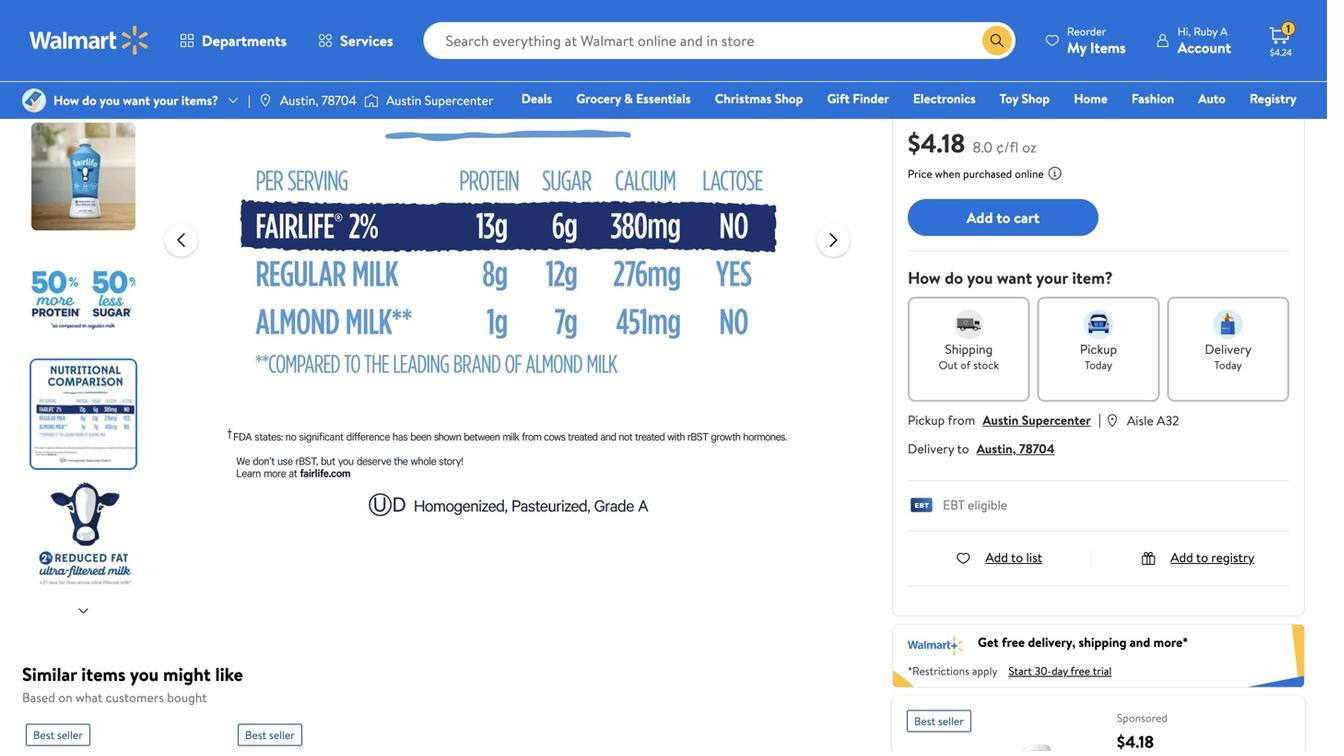 Task type: locate. For each thing, give the bounding box(es) containing it.
seller inside group
[[939, 714, 964, 729]]

price
[[908, 166, 933, 182]]

1 horizontal spatial do
[[945, 266, 963, 289]]

0 horizontal spatial delivery
[[908, 440, 955, 458]]

how up out
[[908, 266, 941, 289]]

 image
[[364, 91, 379, 110]]

austin,
[[280, 91, 319, 109], [977, 440, 1016, 458]]

you for how do you want your item?
[[967, 266, 993, 289]]

0 horizontal spatial free
[[1002, 633, 1025, 651]]

1 horizontal spatial oz
[[1060, 63, 1078, 89]]

1 horizontal spatial pickup
[[1080, 340, 1118, 358]]

1 horizontal spatial delivery
[[1205, 340, 1252, 358]]

austin supercenter button
[[983, 411, 1091, 429]]

$4.24
[[1270, 46, 1293, 59]]

0 horizontal spatial how
[[53, 91, 79, 109]]

0 vertical spatial austin
[[386, 91, 422, 109]]

1 vertical spatial austin,
[[977, 440, 1016, 458]]

what
[[76, 689, 103, 707]]

delivery down intent image for delivery
[[1205, 340, 1252, 358]]

best seller
[[915, 714, 964, 729], [33, 727, 83, 743], [245, 727, 295, 743]]

intent image for delivery image
[[1214, 310, 1243, 339]]

0 horizontal spatial best seller
[[33, 727, 83, 743]]

0 horizontal spatial best
[[33, 727, 55, 743]]

delivery
[[1205, 340, 1252, 358], [908, 440, 955, 458]]

add for add to cart
[[967, 207, 993, 228]]

add to cart button
[[908, 199, 1099, 236]]

0 vertical spatial fairlife
[[908, 12, 944, 30]]

1 vertical spatial supercenter
[[1022, 411, 1091, 429]]

1 horizontal spatial today
[[1215, 357, 1243, 373]]

1 vertical spatial want
[[997, 266, 1033, 289]]

1 vertical spatial pickup
[[908, 411, 945, 429]]

you up customers
[[130, 662, 159, 687]]

austin, down pickup from austin supercenter |
[[977, 440, 1016, 458]]

0 horizontal spatial  image
[[22, 89, 46, 112]]

1 vertical spatial delivery
[[908, 440, 955, 458]]

seller for sponsored
[[939, 714, 964, 729]]

grocery & essentials link
[[568, 89, 699, 108]]

0 horizontal spatial do
[[82, 91, 97, 109]]

1 vertical spatial fairlife
[[908, 35, 962, 61]]

next image image
[[76, 604, 91, 619]]

walmart image
[[30, 26, 149, 55]]

2 today from the left
[[1215, 357, 1243, 373]]

0 horizontal spatial you
[[100, 91, 120, 109]]

fairlife lactose free 2% reduced fat ultra filtered milk, 52 fl oz - image 4 of 12 image
[[31, 360, 139, 468]]

1 horizontal spatial your
[[1037, 266, 1069, 289]]

 image left austin, 78704
[[258, 93, 273, 108]]

walmart+ link
[[1234, 114, 1305, 134]]

fairlife lactose free 2% reduced fat ultra filtered milk, 52 fl oz - image 2 of 12 image
[[31, 123, 139, 230]]

2 horizontal spatial best seller
[[915, 714, 964, 729]]

to inside button
[[997, 207, 1011, 228]]

day
[[1052, 663, 1068, 679]]

1 today from the left
[[1085, 357, 1113, 373]]

list
[[1027, 548, 1043, 566]]

how do you want your items?
[[53, 91, 219, 109]]

0 vertical spatial your
[[153, 91, 178, 109]]

add inside button
[[967, 207, 993, 228]]

add left list
[[986, 548, 1009, 566]]

based
[[22, 689, 55, 707]]

1 vertical spatial your
[[1037, 266, 1069, 289]]

0 vertical spatial |
[[248, 91, 251, 109]]

get free delivery, shipping and more* banner
[[892, 624, 1305, 688]]

add to list
[[986, 548, 1043, 566]]

add to list button
[[956, 548, 1043, 566]]

seller for best seller
[[57, 727, 83, 743]]

add
[[967, 207, 993, 228], [986, 548, 1009, 566], [1171, 548, 1194, 566]]

supercenter up austin, 78704 button in the right bottom of the page
[[1022, 411, 1091, 429]]

 image
[[22, 89, 46, 112], [258, 93, 273, 108]]

start 30-day free trial
[[1009, 663, 1112, 679]]

your left items?
[[153, 91, 178, 109]]

0 horizontal spatial shop
[[775, 89, 803, 107]]

and
[[1130, 633, 1151, 651]]

search icon image
[[990, 33, 1005, 48]]

add down the price when purchased online at top right
[[967, 207, 993, 228]]

do for how do you want your item?
[[945, 266, 963, 289]]

shop right the "christmas"
[[775, 89, 803, 107]]

how
[[53, 91, 79, 109], [908, 266, 941, 289]]

ebt
[[943, 496, 965, 514]]

shop for toy shop
[[1022, 89, 1050, 107]]

one
[[1156, 115, 1184, 133]]

1 vertical spatial oz
[[1023, 137, 1037, 157]]

78704 down services dropdown button
[[322, 91, 357, 109]]

pickup for pickup today
[[1080, 340, 1118, 358]]

1 shop from the left
[[775, 89, 803, 107]]

registry
[[1250, 89, 1297, 107]]

lactose
[[966, 35, 1028, 61]]

seller
[[939, 714, 964, 729], [57, 727, 83, 743], [269, 727, 295, 743]]

1 horizontal spatial free
[[1071, 663, 1091, 679]]

today inside pickup today
[[1085, 357, 1113, 373]]

2 horizontal spatial best
[[915, 714, 936, 729]]

0 horizontal spatial 78704
[[322, 91, 357, 109]]

you down walmart image
[[100, 91, 120, 109]]

2 horizontal spatial seller
[[939, 714, 964, 729]]

oz right fl
[[1060, 63, 1078, 89]]

0 vertical spatial how
[[53, 91, 79, 109]]

to for list
[[1011, 548, 1024, 566]]

fairlife lactose free 2% reduced fat ultra filtered milk, 52 fl oz image
[[213, 0, 803, 548]]

do down walmart image
[[82, 91, 97, 109]]

departments
[[202, 30, 287, 51]]

fairlife lactose free fat free ultra filtered milk, 52 fl oz image
[[907, 740, 1103, 751]]

best
[[915, 714, 936, 729], [33, 727, 55, 743], [245, 727, 267, 743]]

do up intent image for shipping
[[945, 266, 963, 289]]

to for cart
[[997, 207, 1011, 228]]

austin, down departments
[[280, 91, 319, 109]]

0 vertical spatial delivery
[[1205, 340, 1252, 358]]

add left registry
[[1171, 548, 1194, 566]]

1 vertical spatial how
[[908, 266, 941, 289]]

today down intent image for delivery
[[1215, 357, 1243, 373]]

bought
[[167, 689, 207, 707]]

0 horizontal spatial supercenter
[[425, 91, 494, 109]]

2 vertical spatial you
[[130, 662, 159, 687]]

shipping out of stock
[[939, 340, 999, 373]]

78704 down the "austin supercenter" button
[[1020, 440, 1055, 458]]

1 horizontal spatial supercenter
[[1022, 411, 1091, 429]]

debit
[[1187, 115, 1218, 133]]

free
[[1002, 633, 1025, 651], [1071, 663, 1091, 679]]

0 vertical spatial oz
[[1060, 63, 1078, 89]]

gift finder
[[827, 89, 890, 107]]

to down from
[[957, 440, 970, 458]]

today down intent image for pickup
[[1085, 357, 1113, 373]]

add for add to list
[[986, 548, 1009, 566]]

1 horizontal spatial best
[[245, 727, 267, 743]]

1 horizontal spatial  image
[[258, 93, 273, 108]]

items
[[1091, 37, 1126, 58]]

trial
[[1093, 663, 1112, 679]]

one debit link
[[1148, 114, 1227, 134]]

delivery down from
[[908, 440, 955, 458]]

to left list
[[1011, 548, 1024, 566]]

a
[[1221, 24, 1228, 39]]

ultra
[[1204, 35, 1244, 61]]

1 vertical spatial you
[[967, 266, 993, 289]]

get free delivery, shipping and more*
[[978, 633, 1189, 651]]

fairlife lactose free 2% reduced fat ultra filtered milk, 52 fl oz - image 1 of 12 image
[[31, 4, 139, 112]]

free right the day
[[1071, 663, 1091, 679]]

oz inside $4.18 8.0 ¢/fl oz
[[1023, 137, 1037, 157]]

fairlife
[[908, 12, 944, 30], [908, 35, 962, 61]]

free right get
[[1002, 633, 1025, 651]]

similar
[[22, 662, 77, 687]]

want for item?
[[997, 266, 1033, 289]]

ebt image
[[908, 498, 936, 516]]

to left cart
[[997, 207, 1011, 228]]

&
[[624, 89, 633, 107]]

oz right ¢/fl
[[1023, 137, 1037, 157]]

apply
[[973, 663, 998, 679]]

0 horizontal spatial want
[[123, 91, 150, 109]]

supercenter left "deals" link
[[425, 91, 494, 109]]

pickup down intent image for pickup
[[1080, 340, 1118, 358]]

pickup inside pickup from austin supercenter |
[[908, 411, 945, 429]]

0 horizontal spatial seller
[[57, 727, 83, 743]]

0 horizontal spatial oz
[[1023, 137, 1037, 157]]

8.0
[[973, 137, 993, 157]]

more*
[[1154, 633, 1189, 651]]

group
[[892, 696, 1305, 751]]

1 vertical spatial |
[[1099, 409, 1102, 430]]

when
[[935, 166, 961, 182]]

today for pickup
[[1085, 357, 1113, 373]]

0 vertical spatial want
[[123, 91, 150, 109]]

registry link
[[1242, 89, 1305, 108]]

best inside group
[[915, 714, 936, 729]]

0 vertical spatial you
[[100, 91, 120, 109]]

how down walmart image
[[53, 91, 79, 109]]

2 shop from the left
[[1022, 89, 1050, 107]]

1 horizontal spatial shop
[[1022, 89, 1050, 107]]

0 vertical spatial austin,
[[280, 91, 319, 109]]

1 horizontal spatial how
[[908, 266, 941, 289]]

1 vertical spatial do
[[945, 266, 963, 289]]

pickup left from
[[908, 411, 945, 429]]

Walmart Site-Wide search field
[[424, 22, 1016, 59]]

pickup today
[[1080, 340, 1118, 373]]

to for austin,
[[957, 440, 970, 458]]

departments button
[[164, 18, 302, 63]]

add for add to registry
[[1171, 548, 1194, 566]]

you inside similar items you might like based on what customers bought
[[130, 662, 159, 687]]

aisle
[[1128, 412, 1154, 430]]

1 horizontal spatial you
[[130, 662, 159, 687]]

1 horizontal spatial |
[[1099, 409, 1102, 430]]

austin down services
[[386, 91, 422, 109]]

austin inside pickup from austin supercenter |
[[983, 411, 1019, 429]]

0 horizontal spatial your
[[153, 91, 178, 109]]

fairlife lactose free 2% reduced fat ultra filtered milk, 52 fl oz - image 3 of 12 image
[[31, 242, 139, 349]]

today inside delivery today
[[1215, 357, 1243, 373]]

0 vertical spatial supercenter
[[425, 91, 494, 109]]

you up intent image for shipping
[[967, 266, 993, 289]]

to
[[997, 207, 1011, 228], [957, 440, 970, 458], [1011, 548, 1024, 566], [1197, 548, 1209, 566]]

your for item?
[[1037, 266, 1069, 289]]

to left registry
[[1197, 548, 1209, 566]]

1 horizontal spatial want
[[997, 266, 1033, 289]]

ebt eligible
[[943, 496, 1008, 514]]

1 vertical spatial austin
[[983, 411, 1019, 429]]

 image down walmart image
[[22, 89, 46, 112]]

your left item?
[[1037, 266, 1069, 289]]

2 horizontal spatial you
[[967, 266, 993, 289]]

want down add to cart button
[[997, 266, 1033, 289]]

do
[[82, 91, 97, 109], [945, 266, 963, 289]]

0 vertical spatial free
[[1002, 633, 1025, 651]]

shop
[[775, 89, 803, 107], [1022, 89, 1050, 107]]

| left the aisle
[[1099, 409, 1102, 430]]

add to cart
[[967, 207, 1040, 228]]

0 horizontal spatial pickup
[[908, 411, 945, 429]]

|
[[248, 91, 251, 109], [1099, 409, 1102, 430]]

austin up austin, 78704 button in the right bottom of the page
[[983, 411, 1019, 429]]

delivery today
[[1205, 340, 1252, 373]]

delivery,
[[1028, 633, 1076, 651]]

best seller inside group
[[915, 714, 964, 729]]

78704
[[322, 91, 357, 109], [1020, 440, 1055, 458]]

1 horizontal spatial 78704
[[1020, 440, 1055, 458]]

next media item image
[[823, 229, 845, 251]]

pickup for pickup from austin supercenter |
[[908, 411, 945, 429]]

like
[[215, 662, 243, 687]]

today for delivery
[[1215, 357, 1243, 373]]

reduced
[[1099, 35, 1169, 61]]

best for sponsored
[[915, 714, 936, 729]]

| right items?
[[248, 91, 251, 109]]

shop down 52
[[1022, 89, 1050, 107]]

0 horizontal spatial today
[[1085, 357, 1113, 373]]

1 horizontal spatial austin
[[983, 411, 1019, 429]]

want left items?
[[123, 91, 150, 109]]

0 vertical spatial pickup
[[1080, 340, 1118, 358]]

0 vertical spatial do
[[82, 91, 97, 109]]

auto link
[[1191, 89, 1234, 108]]



Task type: describe. For each thing, give the bounding box(es) containing it.
do for how do you want your items?
[[82, 91, 97, 109]]

0 horizontal spatial austin
[[386, 91, 422, 109]]

3656 reviews link
[[989, 93, 1056, 109]]

eligible
[[968, 496, 1008, 514]]

Search search field
[[424, 22, 1016, 59]]

supercenter inside pickup from austin supercenter |
[[1022, 411, 1091, 429]]

fairlife link
[[908, 12, 944, 30]]

how for how do you want your item?
[[908, 266, 941, 289]]

fairlife lactose free 2% reduced fat ultra filtered milk, 52 fl oz - image 5 of 12 image
[[31, 479, 139, 587]]

gift finder link
[[819, 89, 898, 108]]

 image for austin, 78704
[[258, 93, 273, 108]]

how for how do you want your items?
[[53, 91, 79, 109]]

might
[[163, 662, 211, 687]]

toy
[[1000, 89, 1019, 107]]

austin, 78704 button
[[977, 440, 1055, 458]]

gift
[[827, 89, 850, 107]]

my
[[1067, 37, 1087, 58]]

group containing sponsored
[[892, 696, 1305, 751]]

intent image for shipping image
[[955, 310, 984, 339]]

deals link
[[513, 89, 561, 108]]

fat
[[1174, 35, 1199, 61]]

out
[[939, 357, 958, 373]]

to for registry
[[1197, 548, 1209, 566]]

delivery for today
[[1205, 340, 1252, 358]]

online
[[1015, 166, 1044, 182]]

item?
[[1073, 266, 1113, 289]]

austin supercenter
[[386, 91, 494, 109]]

1
[[1287, 21, 1291, 37]]

1 horizontal spatial best seller
[[245, 727, 295, 743]]

hi, ruby a account
[[1178, 24, 1232, 58]]

sponsored
[[1117, 710, 1168, 726]]

account
[[1178, 37, 1232, 58]]

reorder
[[1067, 24, 1107, 39]]

customers
[[106, 689, 164, 707]]

price when purchased online
[[908, 166, 1044, 182]]

christmas shop link
[[707, 89, 812, 108]]

home link
[[1066, 89, 1116, 108]]

filtered
[[908, 63, 971, 89]]

previous media item image
[[170, 229, 192, 251]]

reviews
[[1020, 93, 1056, 109]]

1 horizontal spatial seller
[[269, 727, 295, 743]]

1 fairlife from the top
[[908, 12, 944, 30]]

services button
[[302, 18, 409, 63]]

home
[[1074, 89, 1108, 107]]

(4.5)
[[967, 93, 989, 109]]

essentials
[[636, 89, 691, 107]]

1 vertical spatial free
[[1071, 663, 1091, 679]]

delivery for to
[[908, 440, 955, 458]]

grocery
[[576, 89, 621, 107]]

reorder my items
[[1067, 24, 1126, 58]]

free
[[1032, 35, 1068, 61]]

best for best seller
[[33, 727, 55, 743]]

austin, 78704
[[280, 91, 357, 109]]

want for items?
[[123, 91, 150, 109]]

add to registry button
[[1142, 548, 1255, 566]]

you for similar items you might like based on what customers bought
[[130, 662, 159, 687]]

52
[[1020, 63, 1040, 89]]

30-
[[1035, 663, 1052, 679]]

your for items?
[[153, 91, 178, 109]]

how do you want your item?
[[908, 266, 1113, 289]]

registry
[[1212, 548, 1255, 566]]

oz inside fairlife fairlife lactose free 2% reduced fat ultra filtered milk, 52 fl oz
[[1060, 63, 1078, 89]]

similar items you might like based on what customers bought
[[22, 662, 243, 707]]

fairlife fairlife lactose free 2% reduced fat ultra filtered milk, 52 fl oz
[[908, 12, 1244, 89]]

finder
[[853, 89, 890, 107]]

start
[[1009, 663, 1033, 679]]

2%
[[1072, 35, 1095, 61]]

auto
[[1199, 89, 1226, 107]]

a32
[[1157, 412, 1180, 430]]

walmart+
[[1242, 115, 1297, 133]]

christmas shop
[[715, 89, 803, 107]]

best seller for sponsored
[[915, 714, 964, 729]]

of
[[961, 357, 971, 373]]

aisle a32
[[1128, 412, 1180, 430]]

items?
[[181, 91, 219, 109]]

1 horizontal spatial austin,
[[977, 440, 1016, 458]]

deals
[[522, 89, 552, 107]]

 image for how do you want your items?
[[22, 89, 46, 112]]

toy shop
[[1000, 89, 1050, 107]]

$4.18
[[908, 125, 966, 161]]

1 vertical spatial 78704
[[1020, 440, 1055, 458]]

0 vertical spatial 78704
[[322, 91, 357, 109]]

shipping
[[1079, 633, 1127, 651]]

walmart plus image
[[908, 634, 963, 656]]

from
[[948, 411, 976, 429]]

0 horizontal spatial austin,
[[280, 91, 319, 109]]

items
[[81, 662, 126, 687]]

2 fairlife from the top
[[908, 35, 962, 61]]

¢/fl
[[997, 137, 1019, 157]]

legal information image
[[1048, 166, 1063, 181]]

3656
[[993, 93, 1017, 109]]

intent image for pickup image
[[1084, 310, 1114, 339]]

cart
[[1014, 207, 1040, 228]]

shop for christmas shop
[[775, 89, 803, 107]]

christmas
[[715, 89, 772, 107]]

delivery to austin, 78704
[[908, 440, 1055, 458]]

you for how do you want your items?
[[100, 91, 120, 109]]

milk,
[[976, 63, 1015, 89]]

ruby
[[1194, 24, 1218, 39]]

shipping
[[945, 340, 993, 358]]

fashion
[[1132, 89, 1175, 107]]

*restrictions
[[908, 663, 970, 679]]

toy shop link
[[992, 89, 1059, 108]]

0 horizontal spatial |
[[248, 91, 251, 109]]

zoom image modal image
[[826, 7, 848, 30]]

best seller for best seller
[[33, 727, 83, 743]]

pickup from austin supercenter |
[[908, 409, 1102, 430]]

electronics link
[[905, 89, 984, 108]]

(4.5) 3656 reviews
[[967, 93, 1056, 109]]



Task type: vqa. For each thing, say whether or not it's contained in the screenshot.
0
no



